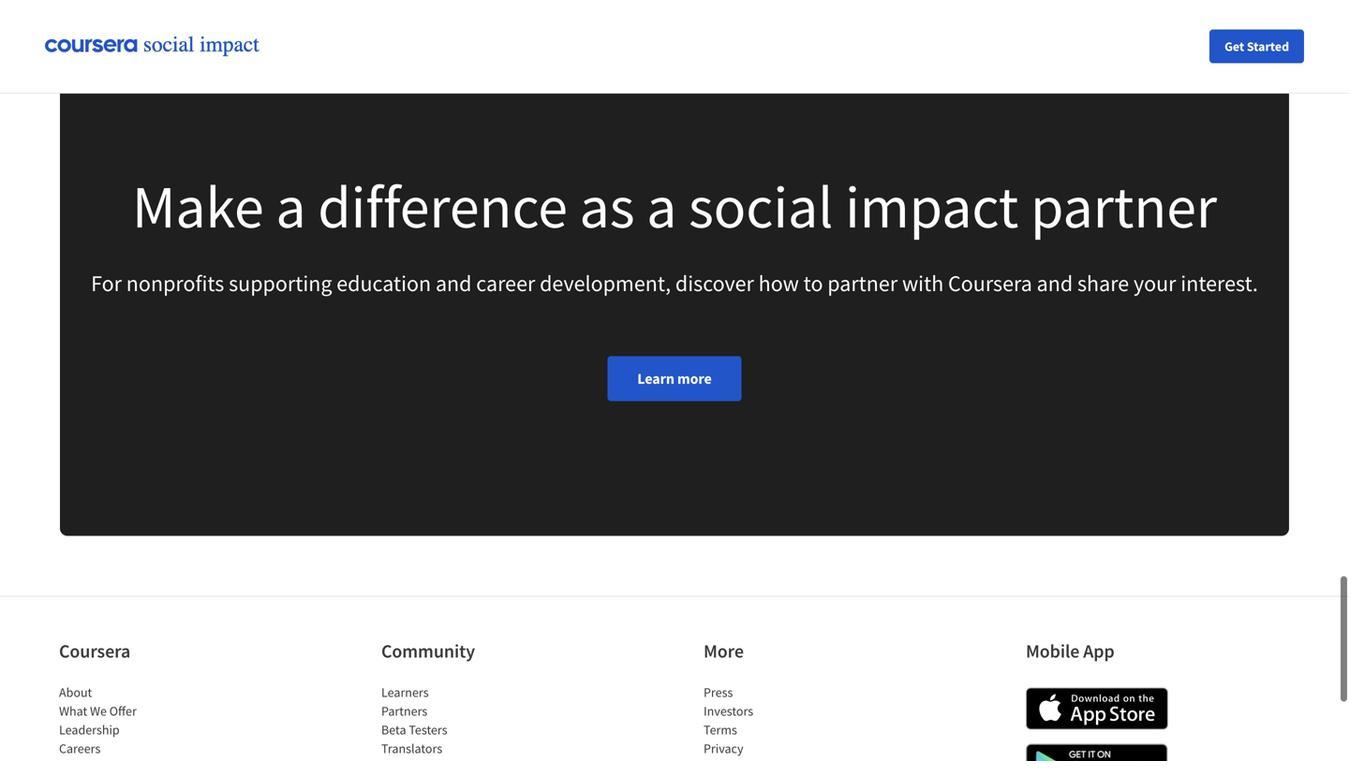 Task type: vqa. For each thing, say whether or not it's contained in the screenshot.
We
yes



Task type: locate. For each thing, give the bounding box(es) containing it.
partner up share
[[1031, 169, 1217, 244]]

0 horizontal spatial list
[[59, 684, 218, 762]]

1 vertical spatial coursera
[[59, 640, 130, 663]]

and left career
[[436, 269, 472, 297]]

offer
[[109, 703, 137, 720]]

privacy link
[[704, 741, 744, 758]]

1 horizontal spatial and
[[1037, 269, 1073, 297]]

what we offer link
[[59, 703, 137, 720]]

1 horizontal spatial list
[[381, 684, 541, 762]]

1 horizontal spatial partner
[[1031, 169, 1217, 244]]

and
[[436, 269, 472, 297], [1037, 269, 1073, 297]]

list for more
[[704, 684, 863, 762]]

a up supporting
[[276, 169, 306, 244]]

discover
[[675, 269, 754, 297]]

press
[[704, 684, 733, 701]]

about link
[[59, 684, 92, 701]]

list
[[59, 684, 218, 762], [381, 684, 541, 762], [704, 684, 863, 762]]

0 vertical spatial coursera
[[948, 269, 1032, 297]]

list for community
[[381, 684, 541, 762]]

supporting
[[229, 269, 332, 297]]

translators
[[381, 741, 442, 758]]

get
[[1225, 38, 1244, 55]]

a right as
[[647, 169, 677, 244]]

1 list from the left
[[59, 684, 218, 762]]

social
[[689, 169, 833, 244]]

coursera
[[948, 269, 1032, 297], [59, 640, 130, 663]]

2 horizontal spatial list
[[704, 684, 863, 762]]

community
[[381, 640, 475, 663]]

beta
[[381, 722, 406, 739]]

beta testers link
[[381, 722, 447, 739]]

list containing about
[[59, 684, 218, 762]]

1 horizontal spatial a
[[647, 169, 677, 244]]

for nonprofits supporting education and career development, discover how to partner with coursera and share your interest.
[[91, 269, 1258, 297]]

about
[[59, 684, 92, 701]]

careers
[[59, 741, 101, 758]]

a
[[276, 169, 306, 244], [647, 169, 677, 244]]

difference
[[318, 169, 568, 244]]

and left share
[[1037, 269, 1073, 297]]

mobile
[[1026, 640, 1080, 663]]

learn more link
[[607, 356, 742, 401]]

2 a from the left
[[647, 169, 677, 244]]

nonprofits
[[126, 269, 224, 297]]

translators link
[[381, 741, 442, 758]]

interest.
[[1181, 269, 1258, 297]]

partner
[[1031, 169, 1217, 244], [828, 269, 898, 297]]

social impact logo image
[[45, 34, 270, 59]]

2 list from the left
[[381, 684, 541, 762]]

0 horizontal spatial and
[[436, 269, 472, 297]]

coursera up about
[[59, 640, 130, 663]]

list containing press
[[704, 684, 863, 762]]

1 horizontal spatial coursera
[[948, 269, 1032, 297]]

coursera right with
[[948, 269, 1032, 297]]

partner right "to"
[[828, 269, 898, 297]]

get it on google play image
[[1026, 744, 1168, 762]]

get started
[[1225, 38, 1289, 55]]

leadership
[[59, 722, 120, 739]]

make
[[132, 169, 264, 244]]

education
[[337, 269, 431, 297]]

learners link
[[381, 684, 429, 701]]

testers
[[409, 722, 447, 739]]

2 and from the left
[[1037, 269, 1073, 297]]

for
[[91, 269, 122, 297]]

3 list from the left
[[704, 684, 863, 762]]

list containing learners
[[381, 684, 541, 762]]

what
[[59, 703, 87, 720]]

0 horizontal spatial a
[[276, 169, 306, 244]]

terms
[[704, 722, 737, 739]]

development,
[[540, 269, 671, 297]]

1 and from the left
[[436, 269, 472, 297]]

get started button
[[1210, 30, 1304, 63]]

learn more
[[637, 370, 712, 388]]

0 horizontal spatial partner
[[828, 269, 898, 297]]

we
[[90, 703, 107, 720]]



Task type: describe. For each thing, give the bounding box(es) containing it.
terms link
[[704, 722, 737, 739]]

how
[[759, 269, 799, 297]]

your
[[1134, 269, 1176, 297]]

1 a from the left
[[276, 169, 306, 244]]

mobile app
[[1026, 640, 1115, 663]]

impact
[[845, 169, 1019, 244]]

download on the app store image
[[1026, 688, 1168, 730]]

to
[[804, 269, 823, 297]]

with
[[902, 269, 944, 297]]

0 horizontal spatial coursera
[[59, 640, 130, 663]]

about what we offer leadership careers
[[59, 684, 137, 758]]

partners
[[381, 703, 427, 720]]

press investors terms privacy
[[704, 684, 753, 758]]

investors
[[704, 703, 753, 720]]

app
[[1083, 640, 1115, 663]]

as
[[580, 169, 635, 244]]

started
[[1247, 38, 1289, 55]]

more
[[677, 370, 712, 388]]

0 vertical spatial partner
[[1031, 169, 1217, 244]]

learners partners beta testers translators
[[381, 684, 447, 758]]

learn
[[637, 370, 675, 388]]

partners link
[[381, 703, 427, 720]]

make a difference as a social impact partner
[[132, 169, 1217, 244]]

more
[[704, 640, 744, 663]]

share
[[1078, 269, 1129, 297]]

press link
[[704, 684, 733, 701]]

privacy
[[704, 741, 744, 758]]

careers link
[[59, 741, 101, 758]]

1 vertical spatial partner
[[828, 269, 898, 297]]

leadership link
[[59, 722, 120, 739]]

learners
[[381, 684, 429, 701]]

investors link
[[704, 703, 753, 720]]

career
[[476, 269, 535, 297]]

list for coursera
[[59, 684, 218, 762]]



